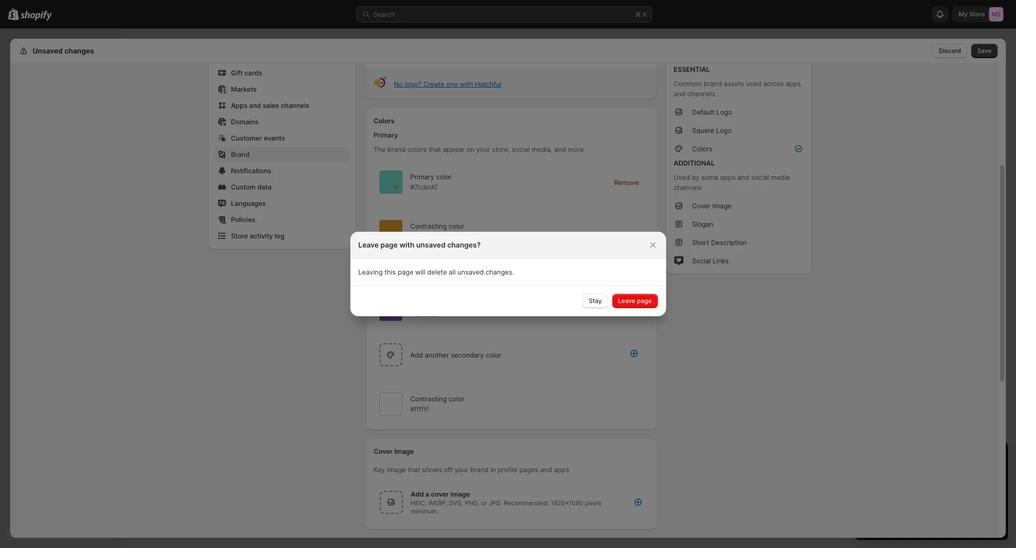 Task type: vqa. For each thing, say whether or not it's contained in the screenshot.
"JPG."
yes



Task type: describe. For each thing, give the bounding box(es) containing it.
1 horizontal spatial page
[[398, 268, 414, 276]]

unsaved changes
[[33, 46, 94, 55]]

brand for the
[[388, 145, 406, 153]]

notifications
[[231, 167, 271, 175]]

add for add a cover image heic, webp, svg, png, or jpg. recommended: 1920×1080 pixels minimum.
[[411, 490, 424, 498]]

color for contrasting color #d79a00
[[449, 222, 465, 230]]

contrasting for #d79a00
[[410, 222, 447, 230]]

another
[[425, 351, 449, 359]]

the
[[374, 145, 386, 153]]

logo?
[[405, 80, 422, 88]]

2 vertical spatial brand
[[471, 466, 489, 474]]

media
[[771, 173, 790, 181]]

more
[[568, 145, 584, 153]]

gift cards
[[231, 69, 262, 77]]

1 vertical spatial unsaved
[[458, 268, 484, 276]]

square logo
[[692, 126, 732, 135]]

primary color #7cded0
[[410, 173, 452, 191]]

remove button for #894ccc
[[608, 302, 645, 317]]

policies link
[[215, 212, 349, 227]]

profile
[[498, 466, 518, 474]]

some
[[702, 173, 719, 181]]

essential
[[674, 65, 710, 73]]

leave for leave page
[[618, 297, 636, 305]]

social
[[692, 257, 711, 265]]

k
[[643, 10, 648, 18]]

shows
[[422, 466, 442, 474]]

color for primary color #7cded0
[[436, 173, 452, 181]]

1 vertical spatial used
[[431, 273, 447, 281]]

with inside dialog
[[400, 241, 415, 249]]

apps inside common brand assets used across apps and channels
[[786, 79, 801, 88]]

0 vertical spatial cover image
[[692, 202, 732, 210]]

channels for additional
[[674, 183, 702, 192]]

jpg.
[[489, 499, 502, 507]]

languages link
[[215, 196, 349, 210]]

used inside common brand assets used across apps and channels
[[746, 79, 762, 88]]

and right pages
[[541, 466, 552, 474]]

0 horizontal spatial image
[[387, 466, 406, 474]]

assets
[[724, 79, 745, 88]]

media,
[[532, 145, 553, 153]]

logo for default logo
[[717, 108, 732, 116]]

channels for essential
[[688, 90, 716, 98]]

this
[[385, 268, 396, 276]]

gift cards link
[[215, 66, 349, 80]]

sales
[[263, 101, 279, 110]]

#894ccc
[[410, 310, 438, 318]]

and inside used by some apps and social media channels
[[738, 173, 750, 181]]

all
[[449, 268, 456, 276]]

no logo? create one with hatchful
[[394, 80, 502, 88]]

supporting colors used for accents and additional detail
[[374, 273, 549, 281]]

description
[[711, 238, 747, 247]]

and right accents
[[485, 273, 497, 281]]

log
[[275, 232, 285, 240]]

page for leave page
[[637, 297, 652, 305]]

no logo? create one with hatchful link
[[394, 80, 502, 88]]

store
[[231, 232, 248, 240]]

domains
[[231, 118, 259, 126]]

accents
[[459, 273, 484, 281]]

1 vertical spatial colors
[[692, 145, 713, 153]]

leave page with unsaved changes?
[[358, 241, 481, 249]]

domains link
[[215, 115, 349, 129]]

additional
[[499, 273, 530, 281]]

activity
[[250, 232, 273, 240]]

hatchful
[[475, 80, 502, 88]]

the brand colors that appear on your store, social media, and more
[[374, 145, 584, 153]]

links
[[713, 257, 729, 265]]

⌘
[[635, 10, 641, 18]]

slogan
[[692, 220, 714, 228]]

0 vertical spatial colors
[[374, 117, 395, 125]]

apps
[[231, 101, 247, 110]]

short description
[[692, 238, 747, 247]]

color for contrasting color #ffffff
[[449, 395, 465, 403]]

markets
[[231, 85, 257, 93]]

stay
[[589, 297, 602, 305]]

0 vertical spatial your
[[477, 145, 490, 153]]

cover
[[431, 490, 449, 498]]

contrasting color #ffffff
[[410, 395, 465, 413]]

create
[[424, 80, 445, 88]]

gift
[[231, 69, 243, 77]]

minimum.
[[411, 508, 439, 515]]

store activity log link
[[215, 229, 349, 243]]

changes
[[65, 46, 94, 55]]

add a cover image heic, webp, svg, png, or jpg. recommended: 1920×1080 pixels minimum.
[[411, 490, 602, 515]]

store activity log
[[231, 232, 285, 240]]

secondary
[[374, 258, 408, 266]]

customer
[[231, 134, 262, 142]]

discard button
[[933, 44, 968, 58]]

languages
[[231, 199, 266, 207]]

common
[[674, 79, 702, 88]]

stay button
[[583, 294, 608, 308]]

markets link
[[215, 82, 349, 96]]

color right secondary
[[486, 351, 502, 359]]

leaving this page will delete all unsaved changes.
[[358, 268, 514, 276]]

discard
[[939, 47, 962, 55]]

a
[[426, 490, 429, 498]]

changes?
[[447, 241, 481, 249]]

0 horizontal spatial apps
[[554, 466, 569, 474]]

social links
[[692, 257, 729, 265]]

leaving
[[358, 268, 383, 276]]

policies
[[231, 216, 255, 224]]

common brand assets used across apps and channels
[[674, 79, 801, 98]]

0 vertical spatial unsaved
[[416, 241, 446, 249]]

#7cded0
[[410, 183, 438, 191]]

will
[[416, 268, 426, 276]]

1 vertical spatial that
[[408, 466, 420, 474]]

⌘ k
[[635, 10, 648, 18]]

1 vertical spatial your
[[455, 466, 469, 474]]

shopify image
[[21, 11, 52, 21]]

leave for leave page with unsaved changes?
[[358, 241, 379, 249]]

and inside "link"
[[249, 101, 261, 110]]

channels inside apps and sales channels "link"
[[281, 101, 310, 110]]



Task type: locate. For each thing, give the bounding box(es) containing it.
0 vertical spatial that
[[429, 145, 441, 153]]

0 horizontal spatial leave
[[358, 241, 379, 249]]

primary for primary
[[374, 131, 398, 139]]

2 remove button from the top
[[608, 302, 645, 317]]

0 horizontal spatial cover image
[[374, 447, 414, 456]]

primary inside primary color #7cded0
[[410, 173, 434, 181]]

color inside contrasting color #ffffff
[[449, 395, 465, 403]]

notifications link
[[215, 164, 349, 178]]

key
[[374, 466, 385, 474]]

1 remove from the top
[[614, 178, 639, 186]]

0 horizontal spatial social
[[512, 145, 530, 153]]

colors up the on the top of the page
[[374, 117, 395, 125]]

1 vertical spatial apps
[[721, 173, 736, 181]]

0 vertical spatial apps
[[786, 79, 801, 88]]

contrasting up #d79a00
[[410, 222, 447, 230]]

page inside button
[[637, 297, 652, 305]]

colors up primary color #7cded0
[[408, 145, 427, 153]]

social inside used by some apps and social media channels
[[751, 173, 769, 181]]

or
[[481, 499, 487, 507]]

1 vertical spatial image
[[451, 490, 470, 498]]

1 horizontal spatial cover
[[692, 202, 711, 210]]

page right stay at the right of page
[[637, 297, 652, 305]]

channels down markets link
[[281, 101, 310, 110]]

1 vertical spatial brand
[[388, 145, 406, 153]]

color up changes?
[[449, 222, 465, 230]]

that
[[429, 145, 441, 153], [408, 466, 420, 474]]

1 vertical spatial primary
[[410, 173, 434, 181]]

0 horizontal spatial cover
[[374, 447, 393, 456]]

brand left in
[[471, 466, 489, 474]]

svg,
[[449, 499, 463, 507]]

contrasting inside contrasting color #d79a00
[[410, 222, 447, 230]]

1 horizontal spatial cover image
[[692, 202, 732, 210]]

1 horizontal spatial image
[[451, 490, 470, 498]]

apps right some
[[721, 173, 736, 181]]

1 vertical spatial with
[[400, 241, 415, 249]]

0 horizontal spatial brand
[[388, 145, 406, 153]]

save button
[[972, 44, 998, 58]]

primary
[[374, 131, 398, 139], [410, 173, 434, 181]]

leave right stay at the right of page
[[618, 297, 636, 305]]

2 horizontal spatial page
[[637, 297, 652, 305]]

0 vertical spatial cover
[[692, 202, 711, 210]]

1 horizontal spatial social
[[751, 173, 769, 181]]

heic,
[[411, 499, 427, 507]]

remove for #7cded0
[[614, 178, 639, 186]]

2 vertical spatial channels
[[674, 183, 702, 192]]

0 horizontal spatial page
[[381, 241, 398, 249]]

secondary
[[451, 351, 484, 359]]

cover up slogan
[[692, 202, 711, 210]]

1920×1080
[[551, 499, 583, 507]]

2 vertical spatial apps
[[554, 466, 569, 474]]

brand for common
[[704, 79, 722, 88]]

leave page button
[[612, 294, 658, 308]]

used left "for"
[[431, 273, 447, 281]]

page up secondary
[[381, 241, 398, 249]]

cover up key
[[374, 447, 393, 456]]

brand link
[[215, 147, 349, 162]]

by
[[692, 173, 700, 181]]

0 horizontal spatial primary
[[374, 131, 398, 139]]

search
[[373, 10, 395, 18]]

remove button for #7cded0
[[608, 175, 645, 189]]

and right some
[[738, 173, 750, 181]]

channels down 'common'
[[688, 90, 716, 98]]

page for leave page with unsaved changes?
[[381, 241, 398, 249]]

pixels
[[585, 499, 602, 507]]

page left will
[[398, 268, 414, 276]]

settings dialog
[[10, 0, 1006, 538]]

cover image
[[692, 202, 732, 210], [374, 447, 414, 456]]

apps inside used by some apps and social media channels
[[721, 173, 736, 181]]

supporting
[[374, 273, 408, 281]]

#d79a00
[[410, 232, 439, 241]]

1 horizontal spatial that
[[429, 145, 441, 153]]

add up heic,
[[411, 490, 424, 498]]

add left another
[[410, 351, 423, 359]]

1 horizontal spatial used
[[746, 79, 762, 88]]

1 vertical spatial add
[[411, 490, 424, 498]]

1 horizontal spatial primary
[[410, 173, 434, 181]]

recommended:
[[504, 499, 549, 507]]

and
[[674, 90, 686, 98], [249, 101, 261, 110], [555, 145, 566, 153], [738, 173, 750, 181], [485, 273, 497, 281], [541, 466, 552, 474]]

1 vertical spatial remove button
[[608, 302, 645, 317]]

cover
[[692, 202, 711, 210], [374, 447, 393, 456]]

that left appear
[[429, 145, 441, 153]]

1 vertical spatial contrasting
[[410, 395, 447, 403]]

social
[[512, 145, 530, 153], [751, 173, 769, 181]]

additional
[[674, 159, 715, 167]]

0 horizontal spatial colors
[[374, 117, 395, 125]]

0 vertical spatial contrasting
[[410, 222, 447, 230]]

cover image up key
[[374, 447, 414, 456]]

and right apps
[[249, 101, 261, 110]]

webp,
[[429, 499, 447, 507]]

primary up #7cded0
[[410, 173, 434, 181]]

settings
[[31, 46, 59, 55]]

image down #ffffff
[[394, 447, 414, 456]]

remove for #894ccc
[[614, 305, 639, 314]]

apps right across
[[786, 79, 801, 88]]

channels
[[688, 90, 716, 98], [281, 101, 310, 110], [674, 183, 702, 192]]

leave page
[[618, 297, 652, 305]]

with right "one"
[[460, 80, 473, 88]]

brand
[[231, 150, 250, 158]]

customer events
[[231, 134, 285, 142]]

apps and sales channels
[[231, 101, 310, 110]]

brand inside common brand assets used across apps and channels
[[704, 79, 722, 88]]

0 vertical spatial image
[[713, 202, 732, 210]]

leave page with unsaved changes? dialog
[[0, 232, 1017, 316]]

1 horizontal spatial leave
[[618, 297, 636, 305]]

contrasting up #ffffff
[[410, 395, 447, 403]]

square
[[692, 126, 714, 135]]

leave inside button
[[618, 297, 636, 305]]

social right store,
[[512, 145, 530, 153]]

contrasting color #d79a00
[[410, 222, 465, 241]]

changes.
[[486, 268, 514, 276]]

1 vertical spatial channels
[[281, 101, 310, 110]]

1 remove button from the top
[[608, 175, 645, 189]]

brand right the on the top of the page
[[388, 145, 406, 153]]

1 vertical spatial leave
[[618, 297, 636, 305]]

1 vertical spatial social
[[751, 173, 769, 181]]

0 vertical spatial channels
[[688, 90, 716, 98]]

channels inside used by some apps and social media channels
[[674, 183, 702, 192]]

apps and sales channels link
[[215, 98, 349, 113]]

with inside settings dialog
[[460, 80, 473, 88]]

image inside add a cover image heic, webp, svg, png, or jpg. recommended: 1920×1080 pixels minimum.
[[451, 490, 470, 498]]

primary up the on the top of the page
[[374, 131, 398, 139]]

2 vertical spatial page
[[637, 297, 652, 305]]

contrasting inside contrasting color #ffffff
[[410, 395, 447, 403]]

image right key
[[387, 466, 406, 474]]

your
[[477, 145, 490, 153], [455, 466, 469, 474]]

0 vertical spatial brand
[[704, 79, 722, 88]]

2 horizontal spatial apps
[[786, 79, 801, 88]]

logo
[[717, 108, 732, 116], [716, 126, 732, 135]]

0 vertical spatial page
[[381, 241, 398, 249]]

with
[[460, 80, 473, 88], [400, 241, 415, 249]]

contrasting for #ffffff
[[410, 395, 447, 403]]

one
[[447, 80, 458, 88]]

logo right default in the top of the page
[[717, 108, 732, 116]]

1 horizontal spatial brand
[[471, 466, 489, 474]]

add inside add a cover image heic, webp, svg, png, or jpg. recommended: 1920×1080 pixels minimum.
[[411, 490, 424, 498]]

0 horizontal spatial unsaved
[[416, 241, 446, 249]]

and inside common brand assets used across apps and channels
[[674, 90, 686, 98]]

your right 'off'
[[455, 466, 469, 474]]

in
[[491, 466, 496, 474]]

brand left assets in the top right of the page
[[704, 79, 722, 88]]

colors up the additional
[[692, 145, 713, 153]]

1 contrasting from the top
[[410, 222, 447, 230]]

primary for primary color #7cded0
[[410, 173, 434, 181]]

apps right pages
[[554, 466, 569, 474]]

color
[[436, 173, 452, 181], [449, 222, 465, 230], [486, 351, 502, 359], [449, 395, 465, 403]]

0 horizontal spatial that
[[408, 466, 420, 474]]

image
[[713, 202, 732, 210], [394, 447, 414, 456]]

that left shows
[[408, 466, 420, 474]]

0 vertical spatial remove
[[614, 178, 639, 186]]

remove button
[[608, 175, 645, 189], [608, 302, 645, 317]]

cards
[[245, 69, 262, 77]]

2 contrasting from the top
[[410, 395, 447, 403]]

used
[[674, 173, 690, 181]]

unsaved up leaving this page will delete all unsaved changes.
[[416, 241, 446, 249]]

0 vertical spatial logo
[[717, 108, 732, 116]]

1 vertical spatial remove
[[614, 305, 639, 314]]

0 vertical spatial primary
[[374, 131, 398, 139]]

used right assets in the top right of the page
[[746, 79, 762, 88]]

store,
[[492, 145, 510, 153]]

colors
[[374, 117, 395, 125], [692, 145, 713, 153]]

1 vertical spatial logo
[[716, 126, 732, 135]]

contrasting
[[410, 222, 447, 230], [410, 395, 447, 403]]

color inside primary color #7cded0
[[436, 173, 452, 181]]

events
[[264, 134, 285, 142]]

1 horizontal spatial apps
[[721, 173, 736, 181]]

3 days left in your trial element
[[856, 469, 1008, 540]]

0 vertical spatial remove button
[[608, 175, 645, 189]]

logo right square on the top
[[716, 126, 732, 135]]

1 vertical spatial image
[[394, 447, 414, 456]]

0 vertical spatial social
[[512, 145, 530, 153]]

social left media
[[751, 173, 769, 181]]

leave up leaving
[[358, 241, 379, 249]]

0 vertical spatial add
[[410, 351, 423, 359]]

0 vertical spatial leave
[[358, 241, 379, 249]]

1 vertical spatial colors
[[410, 273, 429, 281]]

leave
[[358, 241, 379, 249], [618, 297, 636, 305]]

1 horizontal spatial image
[[713, 202, 732, 210]]

0 horizontal spatial with
[[400, 241, 415, 249]]

save
[[978, 47, 992, 55]]

with up secondary
[[400, 241, 415, 249]]

custom data
[[231, 183, 272, 191]]

for
[[448, 273, 457, 281]]

0 vertical spatial with
[[460, 80, 473, 88]]

add for add another secondary color
[[410, 351, 423, 359]]

#ffffff
[[410, 405, 429, 413]]

1 horizontal spatial unsaved
[[458, 268, 484, 276]]

custom
[[231, 183, 256, 191]]

color inside contrasting color #d79a00
[[449, 222, 465, 230]]

0 horizontal spatial image
[[394, 447, 414, 456]]

unsaved right all
[[458, 268, 484, 276]]

your right the on
[[477, 145, 490, 153]]

color up #7cded0
[[436, 173, 452, 181]]

unsaved
[[416, 241, 446, 249], [458, 268, 484, 276]]

0 horizontal spatial your
[[455, 466, 469, 474]]

and left more
[[555, 145, 566, 153]]

logo for square logo
[[716, 126, 732, 135]]

1 vertical spatial page
[[398, 268, 414, 276]]

cover image up slogan
[[692, 202, 732, 210]]

default
[[692, 108, 715, 116]]

0 horizontal spatial used
[[431, 273, 447, 281]]

no logo? create one with hatchful image
[[374, 76, 386, 89]]

image down used by some apps and social media channels
[[713, 202, 732, 210]]

0 vertical spatial used
[[746, 79, 762, 88]]

1 horizontal spatial your
[[477, 145, 490, 153]]

key image that shows off your brand in profile pages and apps
[[374, 466, 569, 474]]

0 vertical spatial image
[[387, 466, 406, 474]]

image
[[387, 466, 406, 474], [451, 490, 470, 498]]

channels down 'used'
[[674, 183, 702, 192]]

1 vertical spatial cover image
[[374, 447, 414, 456]]

colors right supporting
[[410, 273, 429, 281]]

1 vertical spatial cover
[[374, 447, 393, 456]]

and down 'common'
[[674, 90, 686, 98]]

apps
[[786, 79, 801, 88], [721, 173, 736, 181], [554, 466, 569, 474]]

image up "svg,"
[[451, 490, 470, 498]]

1 horizontal spatial with
[[460, 80, 473, 88]]

data
[[257, 183, 272, 191]]

color down add another secondary color
[[449, 395, 465, 403]]

default logo
[[692, 108, 732, 116]]

0 vertical spatial colors
[[408, 145, 427, 153]]

across
[[763, 79, 784, 88]]

add another secondary color
[[410, 351, 502, 359]]

pages
[[520, 466, 539, 474]]

short
[[692, 238, 710, 247]]

add
[[410, 351, 423, 359], [411, 490, 424, 498]]

2 remove from the top
[[614, 305, 639, 314]]

1 horizontal spatial colors
[[692, 145, 713, 153]]

2 horizontal spatial brand
[[704, 79, 722, 88]]

channels inside common brand assets used across apps and channels
[[688, 90, 716, 98]]

off
[[444, 466, 453, 474]]

page
[[381, 241, 398, 249], [398, 268, 414, 276], [637, 297, 652, 305]]

detail
[[532, 273, 549, 281]]



